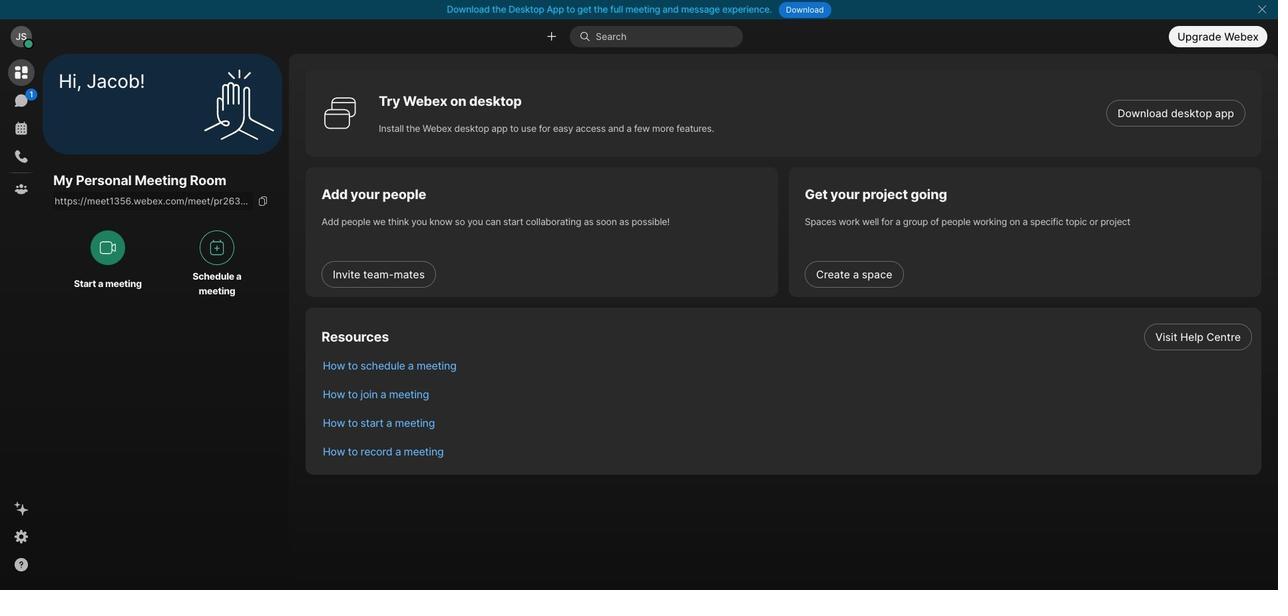 Task type: vqa. For each thing, say whether or not it's contained in the screenshot.
text field
yes



Task type: describe. For each thing, give the bounding box(es) containing it.
4 list item from the top
[[312, 408, 1262, 437]]

two hands high-fiving image
[[199, 64, 279, 144]]

5 list item from the top
[[312, 437, 1262, 466]]



Task type: locate. For each thing, give the bounding box(es) containing it.
1 list item from the top
[[312, 322, 1262, 351]]

list item
[[312, 322, 1262, 351], [312, 351, 1262, 380], [312, 380, 1262, 408], [312, 408, 1262, 437], [312, 437, 1262, 466]]

cancel_16 image
[[1258, 4, 1268, 15]]

3 list item from the top
[[312, 380, 1262, 408]]

webex tab list
[[8, 59, 37, 203]]

navigation
[[0, 54, 43, 590]]

2 list item from the top
[[312, 351, 1262, 380]]

None text field
[[53, 192, 253, 211]]



